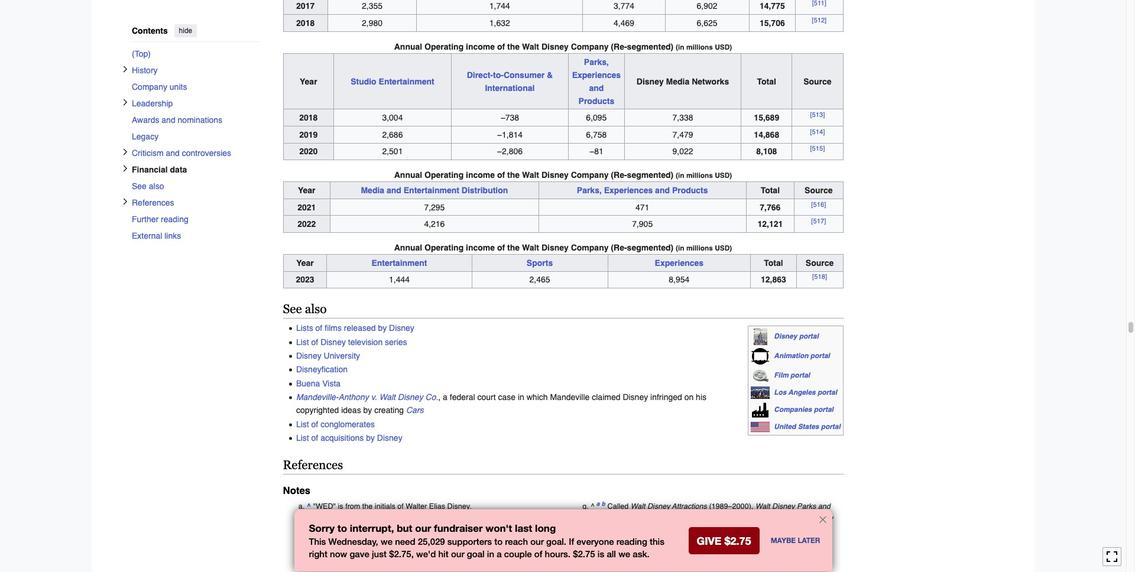 Task type: vqa. For each thing, say whether or not it's contained in the screenshot.
7,295
yes



Task type: describe. For each thing, give the bounding box(es) containing it.
capital cities/abc inc. link
[[685, 551, 760, 560]]

^ left c link
[[591, 538, 595, 547]]

walt disney parks and resorts
[[591, 502, 831, 523]]

x small image for leadership
[[122, 99, 129, 106]]

day,
[[386, 526, 399, 535]]

segmented) for parks, experiences and products
[[627, 42, 674, 51]]

animation
[[775, 352, 809, 360]]

0 vertical spatial source
[[804, 77, 832, 86]]

studio entertainment link
[[351, 77, 435, 86]]

1,744
[[490, 1, 510, 11]]

a link for first year with marvel entertainment as part of results
[[597, 561, 600, 572]]

long
[[535, 522, 556, 535]]

(re- for consumer
[[611, 42, 627, 51]]

official inside although july 17 was supposed to be preview opening foregoing the public opening the next day, disneyland uses july 17 as its official opening day.
[[503, 526, 524, 535]]

0 horizontal spatial opening
[[328, 526, 355, 535]]

3 annual from the top
[[394, 243, 422, 253]]

film
[[775, 371, 789, 380]]

b link for broadcasting from 1994 to 1996
[[602, 536, 606, 547]]

^ left first
[[591, 563, 595, 572]]

entertainment link
[[372, 258, 427, 268]]

8,954
[[669, 275, 690, 285]]

^ down right
[[307, 563, 311, 572]]

portal for disney portal
[[800, 333, 819, 341]]

1 vertical spatial parks, experiences and products
[[577, 186, 708, 195]]

official inside ^ his official title was co. vice chairman. ^ list of references for grammy
[[326, 551, 347, 560]]

our for fundraiser
[[415, 522, 431, 535]]

1 horizontal spatial $2.75
[[573, 549, 595, 560]]

b link for first year with marvel entertainment as part of results
[[602, 561, 606, 572]]

[515] link
[[811, 145, 825, 153]]

x small image for criticism and controversies
[[122, 148, 129, 155]]

day.
[[307, 538, 320, 547]]

income for entertainment
[[466, 243, 495, 253]]

disney inside walt disney parks and resorts
[[773, 502, 795, 511]]

list of conglomerates link
[[296, 420, 375, 429]]

disney portal
[[775, 333, 819, 341]]

anthony
[[339, 393, 369, 402]]

media and entertainment distribution link
[[361, 186, 508, 195]]

external
[[132, 231, 162, 240]]

(in for parks, experiences and products
[[676, 43, 685, 51]]

as inside the ^ a b c broadcasting from 1994 to 1996 ^ following the purchase of capital cities/abc inc. ^ a b first year with marvel entertainment as part of results
[[729, 563, 737, 572]]

entertainment up 3,004
[[379, 77, 435, 86]]

0 horizontal spatial see also
[[132, 181, 164, 191]]

history
[[132, 65, 157, 75]]

0 horizontal spatial reading
[[161, 214, 188, 224]]

operating for entertainment
[[425, 42, 464, 51]]

[517]
[[812, 217, 827, 226]]

but
[[397, 522, 413, 535]]

14,775
[[760, 1, 785, 11]]

film portal link
[[775, 371, 811, 380]]

our for goal
[[451, 549, 465, 560]]

1,444
[[389, 275, 410, 285]]

millions for experiences
[[687, 244, 713, 253]]

distribution
[[462, 186, 508, 195]]

2023
[[296, 275, 314, 285]]

annual operating income of the walt disney company (re-segmented) (in millions usd) for sports
[[394, 243, 732, 253]]

annual for and
[[394, 170, 422, 180]]

parks for walt disney parks and resorts worldwide
[[591, 526, 610, 535]]

entertainment up the '7,295'
[[404, 186, 460, 195]]

preview
[[438, 515, 464, 524]]

its
[[494, 526, 501, 535]]

millions for parks, experiences and products
[[687, 43, 713, 51]]

direct-to-consumer & international
[[467, 70, 553, 93]]

usd) for source
[[715, 172, 732, 180]]

1,632
[[490, 18, 510, 28]]

2 vertical spatial experiences
[[655, 258, 704, 268]]

1996
[[703, 538, 719, 547]]

^ a b c broadcasting from 1994 to 1996 ^ following the purchase of capital cities/abc inc. ^ a b first year with marvel entertainment as part of results
[[591, 536, 784, 572]]

2018 for year
[[299, 113, 318, 123]]

his
[[313, 551, 324, 560]]

uses
[[440, 526, 456, 535]]

0 vertical spatial total
[[758, 77, 777, 86]]

1 vertical spatial total
[[761, 186, 780, 195]]

[513]
[[811, 111, 825, 119]]

further reading
[[132, 214, 188, 224]]

a for ^ a b
[[597, 501, 600, 508]]

creating
[[375, 406, 404, 415]]

[517] link
[[812, 217, 827, 226]]

films
[[325, 324, 342, 333]]

university
[[324, 351, 360, 361]]

disney inside walt disney parks and resorts worldwide
[[811, 514, 834, 523]]

−81
[[590, 147, 604, 156]]

part
[[739, 563, 752, 572]]

capital
[[685, 551, 708, 560]]

walt down −2,806
[[522, 170, 540, 180]]

c
[[608, 536, 611, 544]]

experiences for the top parks, experiences and products link
[[572, 70, 621, 80]]

1 vertical spatial 17
[[473, 526, 482, 535]]

0 vertical spatial media
[[666, 77, 690, 86]]

4,469
[[614, 18, 635, 28]]

from inside the ^ a b c broadcasting from 1994 to 1996 ^ following the purchase of capital cities/abc inc. ^ a b first year with marvel entertainment as part of results
[[659, 538, 674, 547]]

to inside sorry to interrupt, but our fundraiser won't last long this wednesday , we need 25,029
[[338, 522, 347, 535]]

leadership
[[132, 99, 173, 108]]

12,863
[[761, 275, 787, 285]]

2 (in from the top
[[676, 172, 685, 180]]

(2008–2018)
[[689, 526, 734, 535]]

if
[[569, 537, 574, 547]]

14,868
[[754, 130, 780, 139]]

annual for entertainment
[[394, 42, 422, 51]]

walt up creating
[[379, 393, 396, 402]]

fullscreen image
[[1107, 552, 1119, 563]]

studio
[[351, 77, 377, 86]]

public
[[307, 526, 326, 535]]

list of conglomerates list of acquisitions by disney
[[296, 420, 403, 443]]

resorts for walt disney parks and resorts worldwide
[[627, 526, 652, 535]]

portal for film portal
[[791, 371, 811, 380]]

sorry
[[309, 522, 335, 535]]

^ link for "wed" is from the initials of walter elias disney.
[[307, 502, 311, 511]]

2,355
[[362, 1, 383, 11]]

(1989–2000),
[[709, 502, 754, 511]]

co.
[[426, 393, 439, 402]]

united states portal link
[[775, 423, 841, 431]]

in inside , a federal court case in which mandeville claimed disney infringed on his copyrighted ideas by creating
[[518, 393, 525, 402]]

2 millions from the top
[[687, 172, 713, 180]]

called walt disney attractions (1989–2000),
[[608, 502, 756, 511]]

company for studio entertainment
[[571, 42, 609, 51]]

list inside ^ his official title was co. vice chairman. ^ list of references for grammy
[[313, 563, 325, 572]]

, a federal court case in which mandeville claimed disney infringed on his copyrighted ideas by creating
[[296, 393, 707, 415]]

1 horizontal spatial opening
[[466, 515, 493, 524]]

operating for and
[[425, 170, 464, 180]]

walt right called
[[631, 502, 646, 511]]

1 vertical spatial products
[[673, 186, 708, 195]]

year for 2018
[[300, 77, 317, 86]]

portal right states
[[821, 423, 841, 431]]

b link for called
[[602, 501, 606, 511]]

broadcasting
[[613, 538, 657, 547]]

3,774
[[614, 1, 635, 11]]

consumer
[[504, 70, 545, 80]]

initials
[[375, 502, 396, 511]]

0 horizontal spatial 17
[[360, 515, 368, 524]]

of inside ^ his official title was co. vice chairman. ^ list of references for grammy
[[327, 563, 333, 572]]

his
[[696, 393, 707, 402]]

2 vertical spatial source
[[806, 258, 834, 268]]

1 vertical spatial media
[[361, 186, 385, 195]]

0 horizontal spatial also
[[149, 181, 164, 191]]

15,706
[[760, 18, 785, 28]]

3 (re- from the top
[[611, 243, 627, 253]]

a for , a federal court case in which mandeville claimed disney infringed on his copyrighted ideas by creating
[[443, 393, 448, 402]]

1 vertical spatial references
[[283, 458, 343, 473]]

disney.
[[448, 502, 472, 511]]

maybe
[[771, 537, 796, 545]]

3 operating from the top
[[425, 243, 464, 253]]

a left first
[[597, 561, 600, 569]]

1 vertical spatial source
[[805, 186, 833, 195]]

links
[[164, 231, 181, 240]]

disneyfication link
[[296, 365, 348, 375]]

to-
[[493, 70, 504, 80]]

1 vertical spatial parks, experiences and products link
[[577, 186, 708, 195]]

7,905
[[632, 220, 653, 229]]

close image
[[818, 515, 828, 524]]

(2005–2008),
[[733, 514, 778, 523]]

3 b from the top
[[602, 561, 606, 569]]

income for studio entertainment
[[466, 42, 495, 51]]

$2.75 , we'd hit our goal in a couple of hours. $2.75 is all we ask.
[[389, 549, 650, 560]]

walter
[[406, 502, 427, 511]]

1 horizontal spatial ,
[[412, 549, 414, 560]]

1 horizontal spatial is
[[598, 549, 605, 560]]

0 vertical spatial july
[[344, 515, 358, 524]]

portal for companies portal
[[814, 406, 834, 414]]

grammy
[[383, 563, 412, 572]]

disney inside , a federal court case in which mandeville claimed disney infringed on his copyrighted ideas by creating
[[623, 393, 648, 402]]

first
[[608, 563, 622, 572]]

1 horizontal spatial july
[[458, 526, 471, 535]]

2 horizontal spatial $2.75
[[725, 535, 752, 548]]

a left couple
[[497, 549, 502, 560]]

goal
[[467, 549, 485, 560]]

2022
[[298, 220, 316, 229]]

0 vertical spatial references
[[132, 198, 174, 207]]

los
[[775, 389, 787, 397]]

1 vertical spatial see also
[[283, 302, 327, 317]]

2 vertical spatial total
[[764, 258, 784, 268]]

icon image for disney portal
[[754, 329, 768, 345]]

walt up consumer
[[522, 42, 540, 51]]

1 vertical spatial see
[[283, 302, 302, 317]]

by inside "list of conglomerates list of acquisitions by disney"
[[366, 434, 375, 443]]

to inside the ^ a b c broadcasting from 1994 to 1996 ^ following the purchase of capital cities/abc inc. ^ a b first year with marvel entertainment as part of results
[[694, 538, 701, 547]]

, inside , a federal court case in which mandeville claimed disney infringed on his copyrighted ideas by creating
[[439, 393, 441, 402]]

walt up sports
[[522, 243, 540, 253]]

couple
[[504, 549, 532, 560]]

^ inside ^ a b
[[591, 502, 595, 511]]

los angeles portal link
[[775, 389, 838, 397]]

awards and nominations link
[[132, 112, 259, 128]]

0 horizontal spatial $2.75
[[389, 549, 412, 560]]

hours.
[[545, 549, 571, 560]]

give
[[697, 535, 722, 548]]

copyrighted
[[296, 406, 339, 415]]

7,295
[[424, 203, 445, 212]]

(re- for and
[[611, 170, 627, 180]]

x small image for financial data
[[122, 165, 129, 172]]

photo image
[[751, 387, 770, 399]]

media and entertainment distribution
[[361, 186, 508, 195]]

companies portal link
[[775, 406, 834, 414]]

&
[[547, 70, 553, 80]]

6,758
[[586, 130, 607, 139]]

x small image for references
[[122, 198, 129, 205]]

0 vertical spatial from
[[346, 502, 360, 511]]

all
[[607, 549, 616, 560]]

15,689
[[754, 113, 780, 123]]

walt inside walt disney parks and resorts
[[756, 502, 771, 511]]

1 horizontal spatial also
[[305, 302, 327, 317]]

0 vertical spatial parks, experiences and products link
[[572, 57, 621, 106]]



Task type: locate. For each thing, give the bounding box(es) containing it.
products up the 6,095
[[579, 96, 615, 106]]

court
[[478, 393, 496, 402]]

^ up the public
[[307, 515, 311, 524]]

a for ^ a b c broadcasting from 1994 to 1996 ^ following the purchase of capital cities/abc inc. ^ a b first year with marvel entertainment as part of results
[[597, 536, 600, 544]]

(in
[[676, 43, 685, 51], [676, 172, 685, 180], [676, 244, 685, 253]]

animation portal link
[[775, 352, 830, 360]]

direct-
[[467, 70, 493, 80]]

a inside , a federal court case in which mandeville claimed disney infringed on his copyrighted ideas by creating
[[443, 393, 448, 402]]

0 vertical spatial year
[[300, 77, 317, 86]]

1 horizontal spatial official
[[503, 526, 524, 535]]

0 horizontal spatial july
[[344, 515, 358, 524]]

parks, for the bottommost parks, experiences and products link
[[577, 186, 602, 195]]

0 vertical spatial parks
[[797, 502, 817, 511]]

0 vertical spatial x small image
[[122, 65, 129, 72]]

(in down 9,022
[[676, 172, 685, 180]]

acquisitions
[[321, 434, 364, 443]]

0 vertical spatial usd)
[[715, 43, 732, 51]]

1 horizontal spatial see
[[283, 302, 302, 317]]

0 horizontal spatial as
[[484, 526, 492, 535]]

resorts inside walt disney parks and resorts worldwide
[[627, 526, 652, 535]]

x small image left leadership at the left top of the page
[[122, 99, 129, 106]]

networks
[[692, 77, 729, 86]]

destinations
[[690, 514, 731, 523]]

we inside sorry to interrupt, but our fundraiser won't last long this wednesday , we need 25,029
[[381, 537, 393, 547]]

(top) link
[[132, 45, 259, 62]]

[516]
[[812, 200, 827, 209]]

millions
[[687, 43, 713, 51], [687, 172, 713, 180], [687, 244, 713, 253]]

to up capital
[[694, 538, 701, 547]]

1 operating from the top
[[425, 42, 464, 51]]

2 vertical spatial x small image
[[122, 198, 129, 205]]

1 b link from the top
[[602, 501, 606, 511]]

from down the worldwide
[[659, 538, 674, 547]]

to down its
[[495, 537, 503, 547]]

1 vertical spatial from
[[659, 538, 674, 547]]

is right "wed"
[[338, 502, 343, 511]]

was inside ^ his official title was co. vice chairman. ^ list of references for grammy
[[363, 551, 376, 560]]

now
[[330, 549, 347, 560]]

as left part
[[729, 563, 737, 572]]

we down day,
[[381, 537, 393, 547]]

2 annual operating income of the walt disney company (re-segmented) (in millions usd) from the top
[[394, 170, 732, 180]]

(in up disney media networks
[[676, 43, 685, 51]]

0 vertical spatial (in
[[676, 43, 685, 51]]

parks, down the −81
[[577, 186, 602, 195]]

0 horizontal spatial in
[[487, 549, 495, 560]]

−2,806
[[497, 147, 523, 156]]

, down next
[[376, 537, 378, 547]]

1 vertical spatial in
[[487, 549, 495, 560]]

our down long
[[531, 537, 544, 547]]

references
[[132, 198, 174, 207], [283, 458, 343, 473]]

2 annual from the top
[[394, 170, 422, 180]]

3 annual operating income of the walt disney company (re-segmented) (in millions usd) from the top
[[394, 243, 732, 253]]

parks, up the 6,095
[[584, 57, 609, 67]]

1 vertical spatial millions
[[687, 172, 713, 180]]

from right "wed"
[[346, 502, 360, 511]]

released
[[344, 324, 376, 333]]

0 vertical spatial (re-
[[611, 42, 627, 51]]

usd)
[[715, 43, 732, 51], [715, 172, 732, 180], [715, 244, 732, 253]]

^ link up the public
[[307, 515, 311, 524]]

we'd
[[416, 549, 436, 560]]

1 vertical spatial as
[[729, 563, 737, 572]]

disney inside "list of conglomerates list of acquisitions by disney"
[[377, 434, 403, 443]]

company units
[[132, 82, 187, 91]]

0 horizontal spatial is
[[338, 502, 343, 511]]

portal up angeles
[[791, 371, 811, 380]]

2 horizontal spatial our
[[531, 537, 544, 547]]

as left its
[[484, 526, 492, 535]]

1 millions from the top
[[687, 43, 713, 51]]

annual operating income of the walt disney company (re-segmented) (in millions usd) up &
[[394, 42, 732, 51]]

reading inside supporters to reach our goal.  if everyone reading this right now gave just
[[617, 537, 648, 547]]

contents
[[132, 26, 168, 36]]

0 horizontal spatial official
[[326, 551, 347, 560]]

1 vertical spatial resorts
[[627, 526, 652, 535]]

experiences up 471
[[604, 186, 653, 195]]

external links link
[[132, 227, 259, 244]]

(in for experiences
[[676, 244, 685, 253]]

1 (re- from the top
[[611, 42, 627, 51]]

company for entertainment
[[571, 243, 609, 253]]

co.
[[378, 551, 388, 560]]

opening
[[466, 515, 493, 524], [328, 526, 355, 535], [526, 526, 553, 535]]

to
[[420, 515, 426, 524], [338, 522, 347, 535], [495, 537, 503, 547], [694, 538, 701, 547]]

2 vertical spatial segmented)
[[627, 243, 674, 253]]

0 vertical spatial annual operating income of the walt disney company (re-segmented) (in millions usd)
[[394, 42, 732, 51]]

$2.75 up cities/abc
[[725, 535, 752, 548]]

our inside supporters to reach our goal.  if everyone reading this right now gave just
[[531, 537, 544, 547]]

3 (in from the top
[[676, 244, 685, 253]]

1 horizontal spatial from
[[659, 538, 674, 547]]

list of acquisitions by disney link
[[296, 434, 403, 443]]

2 (re- from the top
[[611, 170, 627, 180]]

series
[[385, 338, 407, 347]]

this
[[650, 537, 665, 547]]

parks inside walt disney parks and resorts worldwide
[[591, 526, 610, 535]]

millions up "experiences" link
[[687, 244, 713, 253]]

2 horizontal spatial opening
[[526, 526, 553, 535]]

1 vertical spatial x small image
[[122, 148, 129, 155]]

hide button
[[174, 24, 197, 37]]

^ left called
[[591, 502, 595, 511]]

6,625
[[697, 18, 718, 28]]

annual operating income of the walt disney company (re-segmented) (in millions usd) for direct-to-consumer & international
[[394, 42, 732, 51]]

^ left his
[[307, 551, 311, 560]]

1 vertical spatial icon image
[[752, 348, 770, 365]]

x small image for history
[[122, 65, 129, 72]]

entertainment up 1,444
[[372, 258, 427, 268]]

a link for broadcasting from 1994 to 1996
[[597, 536, 600, 547]]

experiences
[[572, 70, 621, 80], [604, 186, 653, 195], [655, 258, 704, 268]]

portal for animation portal
[[811, 352, 830, 360]]

1 vertical spatial usd)
[[715, 172, 732, 180]]

^ "wed" is from the initials of walter elias disney.
[[307, 502, 472, 511]]

media left "networks"
[[666, 77, 690, 86]]

parks, experiences and products up 471
[[577, 186, 708, 195]]

b link left called
[[602, 501, 606, 511]]

although
[[313, 515, 342, 524]]

federal
[[450, 393, 475, 402]]

official
[[503, 526, 524, 535], [326, 551, 347, 560]]

2 x small image from the top
[[122, 165, 129, 172]]

sports link
[[527, 258, 553, 268]]

angeles
[[789, 389, 816, 397]]

segmented)
[[627, 42, 674, 51], [627, 170, 674, 180], [627, 243, 674, 253]]

b left c
[[602, 536, 606, 544]]

source up [518]
[[806, 258, 834, 268]]

by inside , a federal court case in which mandeville claimed disney infringed on his copyrighted ideas by creating
[[364, 406, 372, 415]]

1 a link from the top
[[597, 501, 600, 511]]

3 x small image from the top
[[122, 198, 129, 205]]

see also up lists
[[283, 302, 327, 317]]

also up lists
[[305, 302, 327, 317]]

reading up links
[[161, 214, 188, 224]]

2 vertical spatial b link
[[602, 561, 606, 572]]

segmented) for experiences
[[627, 243, 674, 253]]

was left co.
[[363, 551, 376, 560]]

1 vertical spatial a link
[[597, 536, 600, 547]]

and inside parks, experiences and products
[[589, 83, 604, 93]]

2 segmented) from the top
[[627, 170, 674, 180]]

1 vertical spatial segmented)
[[627, 170, 674, 180]]

x small image
[[122, 65, 129, 72], [122, 148, 129, 155], [122, 198, 129, 205]]

by inside lists of films released by disney list of disney television series disney university disneyfication buena vista
[[378, 324, 387, 333]]

reading
[[161, 214, 188, 224], [617, 537, 648, 547]]

a link left first
[[597, 561, 600, 572]]

0 vertical spatial millions
[[687, 43, 713, 51]]

the inside the ^ a b c broadcasting from 1994 to 1996 ^ following the purchase of capital cities/abc inc. ^ a b first year with marvel entertainment as part of results
[[631, 551, 641, 560]]

sorry to interrupt, but our fundraiser won't last long this wednesday , we need 25,029
[[309, 522, 556, 547]]

2020
[[299, 147, 318, 156]]

segmented) down 7,905
[[627, 243, 674, 253]]

income up direct-
[[466, 42, 495, 51]]

1 b from the top
[[602, 501, 606, 508]]

1 vertical spatial was
[[363, 551, 376, 560]]

2018 down 2017
[[296, 18, 315, 28]]

0 vertical spatial see
[[132, 181, 146, 191]]

0 vertical spatial as
[[484, 526, 492, 535]]

1 vertical spatial income
[[466, 170, 495, 180]]

our inside sorry to interrupt, but our fundraiser won't last long this wednesday , we need 25,029
[[415, 522, 431, 535]]

0 vertical spatial annual
[[394, 42, 422, 51]]

vice
[[390, 551, 404, 560]]

supporters to reach our goal.  if everyone reading this right now gave just
[[309, 537, 665, 560]]

mandeville-
[[296, 393, 339, 402]]

1 vertical spatial 2018
[[299, 113, 318, 123]]

see also link
[[132, 178, 259, 194]]

icon image left disney portal link
[[754, 329, 768, 345]]

2018 for 2017
[[296, 18, 315, 28]]

0 horizontal spatial our
[[415, 522, 431, 535]]

in right goal
[[487, 549, 495, 560]]

1 horizontal spatial resorts
[[627, 526, 652, 535]]

2 vertical spatial (re-
[[611, 243, 627, 253]]

^ link down everyone
[[591, 551, 595, 560]]

see up lists
[[283, 302, 302, 317]]

annual up studio entertainment link
[[394, 42, 422, 51]]

ideas
[[341, 406, 361, 415]]

^ down everyone
[[591, 551, 595, 560]]

by up series
[[378, 324, 387, 333]]

a link for called
[[597, 501, 600, 511]]

entertainment inside the ^ a b c broadcasting from 1994 to 1996 ^ following the purchase of capital cities/abc inc. ^ a b first year with marvel entertainment as part of results
[[681, 563, 727, 572]]

, left federal on the bottom
[[439, 393, 441, 402]]

b link
[[602, 501, 606, 511], [602, 536, 606, 547], [602, 561, 606, 572]]

wednesday
[[329, 537, 376, 547]]

see
[[132, 181, 146, 191], [283, 302, 302, 317]]

2 b link from the top
[[602, 536, 606, 547]]

usd) for disney media networks
[[715, 43, 732, 51]]

1 vertical spatial we
[[619, 549, 631, 560]]

x small image
[[122, 99, 129, 106], [122, 165, 129, 172]]

opening up goal.
[[526, 526, 553, 535]]

3 millions from the top
[[687, 244, 713, 253]]

portal right angeles
[[818, 389, 838, 397]]

gave
[[350, 549, 370, 560]]

0 vertical spatial see also
[[132, 181, 164, 191]]

1 segmented) from the top
[[627, 42, 674, 51]]

3 b link from the top
[[602, 561, 606, 572]]

0 vertical spatial products
[[579, 96, 615, 106]]

2017
[[296, 1, 315, 11]]

total up 15,689
[[758, 77, 777, 86]]

2 b from the top
[[602, 536, 606, 544]]

to left the "be"
[[420, 515, 426, 524]]

to inside supporters to reach our goal.  if everyone reading this right now gave just
[[495, 537, 503, 547]]

our up 25,029
[[415, 522, 431, 535]]

0 horizontal spatial parks
[[591, 526, 610, 535]]

1 annual from the top
[[394, 42, 422, 51]]

0 vertical spatial parks, experiences and products
[[572, 57, 621, 106]]

icon image left animation at the right of the page
[[752, 348, 770, 365]]

to up wednesday
[[338, 522, 347, 535]]

company for media and entertainment distribution
[[571, 170, 609, 180]]

^ link for his official title was co. vice chairman.
[[307, 551, 311, 560]]

a left c
[[597, 536, 600, 544]]

1 x small image from the top
[[122, 65, 129, 72]]

$2.75 down everyone
[[573, 549, 595, 560]]

opening up wednesday
[[328, 526, 355, 535]]

0 vertical spatial a link
[[597, 501, 600, 511]]

1 vertical spatial official
[[326, 551, 347, 560]]

income down distribution
[[466, 243, 495, 253]]

3 income from the top
[[466, 243, 495, 253]]

won't
[[486, 522, 512, 535]]

1 vertical spatial year
[[298, 186, 316, 195]]

and inside walt disney parks and resorts worldwide
[[612, 526, 625, 535]]

official right his
[[326, 551, 347, 560]]

b for ^ a b
[[602, 501, 606, 508]]

^ a b
[[591, 501, 606, 511]]

"wed"
[[313, 502, 336, 511]]

sports
[[527, 258, 553, 268]]

history link
[[132, 62, 259, 78]]

year for 2021
[[298, 186, 316, 195]]

company
[[571, 42, 609, 51], [132, 82, 167, 91], [571, 170, 609, 180], [571, 243, 609, 253]]

1 vertical spatial our
[[531, 537, 544, 547]]

disney university link
[[296, 351, 360, 361]]

goal.
[[547, 537, 567, 547]]

−738
[[501, 113, 519, 123]]

resorts inside walt disney parks and resorts
[[591, 514, 617, 523]]

0 vertical spatial icon image
[[754, 329, 768, 345]]

list inside lists of films released by disney list of disney television series disney university disneyfication buena vista
[[296, 338, 309, 347]]

foregoing
[[495, 515, 526, 524]]

to inside although july 17 was supposed to be preview opening foregoing the public opening the next day, disneyland uses july 17 as its official opening day.
[[420, 515, 426, 524]]

2 vertical spatial ,
[[412, 549, 414, 560]]

icon image
[[754, 329, 768, 345], [752, 348, 770, 365]]

july up supporters
[[458, 526, 471, 535]]

0 horizontal spatial references
[[132, 198, 174, 207]]

need
[[395, 537, 416, 547]]

reading up ask.
[[617, 537, 648, 547]]

total up 12,863
[[764, 258, 784, 268]]

criticism and controversies link
[[132, 145, 259, 161]]

b inside ^ a b
[[602, 501, 606, 508]]

2 operating from the top
[[425, 170, 464, 180]]

year for 2023
[[296, 258, 314, 268]]

portals navigation
[[748, 326, 844, 436]]

vista
[[323, 379, 341, 389]]

millions down 9,022
[[687, 172, 713, 180]]

1 vertical spatial reading
[[617, 537, 648, 547]]

income for media and entertainment distribution
[[466, 170, 495, 180]]

parks,
[[584, 57, 609, 67], [577, 186, 602, 195]]

0 vertical spatial resorts
[[591, 514, 617, 523]]

walt disney parks and resorts worldwide
[[591, 514, 834, 535]]

2 vertical spatial (in
[[676, 244, 685, 253]]

17 up wednesday
[[360, 515, 368, 524]]

0 vertical spatial 17
[[360, 515, 368, 524]]

experiences up the 6,095
[[572, 70, 621, 80]]

parks, inside parks, experiences and products
[[584, 57, 609, 67]]

which
[[527, 393, 548, 402]]

1 horizontal spatial our
[[451, 549, 465, 560]]

1 horizontal spatial 17
[[473, 526, 482, 535]]

is
[[338, 502, 343, 511], [598, 549, 605, 560]]

1 vertical spatial july
[[458, 526, 471, 535]]

flag image
[[751, 422, 771, 433]]

2 vertical spatial annual operating income of the walt disney company (re-segmented) (in millions usd)
[[394, 243, 732, 253]]

a inside ^ a b
[[597, 501, 600, 508]]

everyone
[[577, 537, 614, 547]]

source up [513]
[[804, 77, 832, 86]]

1 usd) from the top
[[715, 43, 732, 51]]

products down 9,022
[[673, 186, 708, 195]]

$2.75
[[725, 535, 752, 548], [389, 549, 412, 560], [573, 549, 595, 560]]

walt inside walt disney parks and resorts worldwide
[[794, 514, 809, 523]]

0 vertical spatial 2018
[[296, 18, 315, 28]]

this
[[309, 537, 326, 547]]

also down 'financial data' at the top left of the page
[[149, 181, 164, 191]]

1 vertical spatial x small image
[[122, 165, 129, 172]]

annual operating income of the walt disney company (re-segmented) (in millions usd)
[[394, 42, 732, 51], [394, 170, 732, 180], [394, 243, 732, 253]]

0 vertical spatial experiences
[[572, 70, 621, 80]]

annual operating income of the walt disney company (re-segmented) (in millions usd) up sports
[[394, 243, 732, 253]]

experiences up 8,954 on the top of the page
[[655, 258, 704, 268]]

later
[[798, 537, 821, 545]]

1 vertical spatial operating
[[425, 170, 464, 180]]

1 x small image from the top
[[122, 99, 129, 106]]

official up reach
[[503, 526, 524, 535]]

b for ^ a b c broadcasting from 1994 to 1996 ^ following the purchase of capital cities/abc inc. ^ a b first year with marvel entertainment as part of results
[[602, 536, 606, 544]]

2 a link from the top
[[597, 536, 600, 547]]

^ link for following the purchase of
[[591, 551, 595, 560]]

^ link for although july 17 was supposed to be preview opening foregoing the public opening the next day, disneyland uses july 17 as its official opening day.
[[307, 515, 311, 524]]

cars
[[406, 406, 424, 415]]

v.
[[371, 393, 377, 402]]

opening down disney.
[[466, 515, 493, 524]]

annual operating income of the walt disney company (re-segmented) (in millions usd) for parks, experiences and products
[[394, 170, 732, 180]]

7,766
[[760, 203, 781, 212]]

, inside sorry to interrupt, but our fundraiser won't last long this wednesday , we need 25,029
[[376, 537, 378, 547]]

parks inside walt disney parks and resorts
[[797, 502, 817, 511]]

^ left "wed"
[[307, 502, 311, 511]]

experiences for the bottommost parks, experiences and products link
[[604, 186, 653, 195]]

resorts for walt disney parks and resorts
[[591, 514, 617, 523]]

b link left c link
[[602, 536, 606, 547]]

2 vertical spatial our
[[451, 549, 465, 560]]

income up distribution
[[466, 170, 495, 180]]

parks, experiences and products up the 6,095
[[572, 57, 621, 106]]

2 vertical spatial income
[[466, 243, 495, 253]]

0 vertical spatial ,
[[439, 393, 441, 402]]

july up wednesday
[[344, 515, 358, 524]]

^ link for list of references for grammy
[[307, 563, 311, 572]]

parks up later
[[797, 502, 817, 511]]

income
[[466, 42, 495, 51], [466, 170, 495, 180], [466, 243, 495, 253]]

2 vertical spatial operating
[[425, 243, 464, 253]]

1 vertical spatial parks,
[[577, 186, 602, 195]]

2 vertical spatial b
[[602, 561, 606, 569]]

united
[[775, 423, 796, 431]]

as inside although july 17 was supposed to be preview opening foregoing the public opening the next day, disneyland uses july 17 as its official opening day.
[[484, 526, 492, 535]]

a right co.
[[443, 393, 448, 402]]

icon image for animation portal
[[752, 348, 770, 365]]

0 horizontal spatial ,
[[376, 537, 378, 547]]

[92] link
[[320, 536, 330, 543]]

1 vertical spatial parks
[[591, 526, 610, 535]]

purchase
[[644, 551, 674, 560]]

1 income from the top
[[466, 42, 495, 51]]

parks for walt disney parks and resorts
[[797, 502, 817, 511]]

1 annual operating income of the walt disney company (re-segmented) (in millions usd) from the top
[[394, 42, 732, 51]]

annual up entertainment link
[[394, 243, 422, 253]]

disney inside portals navigation
[[775, 333, 798, 341]]

0 horizontal spatial products
[[579, 96, 615, 106]]

and
[[589, 83, 604, 93], [161, 115, 175, 125], [166, 148, 179, 158], [387, 186, 402, 195], [655, 186, 670, 195], [819, 502, 831, 511], [780, 514, 792, 523], [612, 526, 625, 535]]

1 vertical spatial (re-
[[611, 170, 627, 180]]

television
[[348, 338, 383, 347]]

portal right animation at the right of the page
[[811, 352, 830, 360]]

our right hit
[[451, 549, 465, 560]]

2 income from the top
[[466, 170, 495, 180]]

2 horizontal spatial ,
[[439, 393, 441, 402]]

portal up animation portal "link"
[[800, 333, 819, 341]]

3 usd) from the top
[[715, 244, 732, 253]]

in right case
[[518, 393, 525, 402]]

resorts down ^ a b
[[591, 514, 617, 523]]

2 usd) from the top
[[715, 172, 732, 180]]

resorts up broadcasting
[[627, 526, 652, 535]]

, left we'd
[[412, 549, 414, 560]]

1 horizontal spatial reading
[[617, 537, 648, 547]]

was up next
[[370, 515, 383, 524]]

x small image left the financial
[[122, 165, 129, 172]]

1 (in from the top
[[676, 43, 685, 51]]

2,465
[[530, 275, 550, 285]]

see also down the financial
[[132, 181, 164, 191]]

1 horizontal spatial products
[[673, 186, 708, 195]]

1 vertical spatial by
[[364, 406, 372, 415]]

parks, for the top parks, experiences and products link
[[584, 57, 609, 67]]

3 a link from the top
[[597, 561, 600, 572]]

was inside although july 17 was supposed to be preview opening foregoing the public opening the next day, disneyland uses july 17 as its official opening day.
[[370, 515, 383, 524]]

0 vertical spatial official
[[503, 526, 524, 535]]

^ link left his
[[307, 551, 311, 560]]

references up notes
[[283, 458, 343, 473]]

we right all
[[619, 549, 631, 560]]

b left first
[[602, 561, 606, 569]]

2 x small image from the top
[[122, 148, 129, 155]]

case
[[498, 393, 516, 402]]

usd) for total
[[715, 244, 732, 253]]

a left called
[[597, 501, 600, 508]]

and inside walt disney parks and resorts
[[819, 502, 831, 511]]

was
[[370, 515, 383, 524], [363, 551, 376, 560]]

3 segmented) from the top
[[627, 243, 674, 253]]

total
[[758, 77, 777, 86], [761, 186, 780, 195], [764, 258, 784, 268]]



